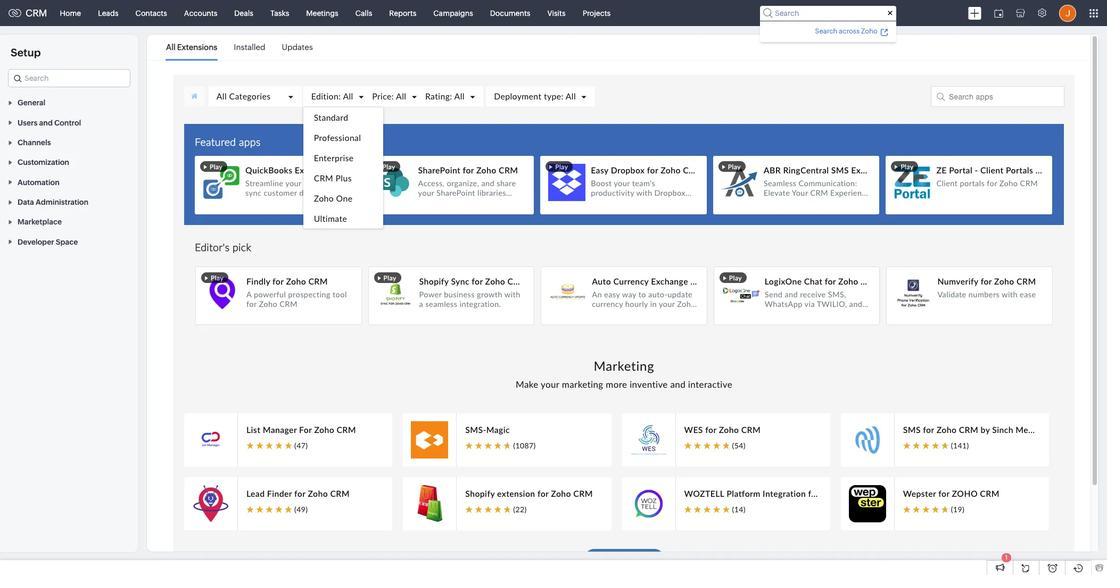 Task type: vqa. For each thing, say whether or not it's contained in the screenshot.
'Preview'
no



Task type: locate. For each thing, give the bounding box(es) containing it.
across
[[839, 27, 860, 35]]

all extensions link
[[166, 35, 217, 60]]

developer space button
[[0, 232, 138, 252]]

contacts
[[136, 9, 167, 17]]

installed
[[234, 43, 266, 52]]

space
[[56, 238, 78, 246]]

projects
[[583, 9, 611, 17]]

projects link
[[574, 0, 620, 26]]

deals
[[235, 9, 253, 17]]

None field
[[8, 69, 130, 87]]

accounts link
[[176, 0, 226, 26]]

meetings
[[306, 9, 339, 17]]

data administration
[[18, 198, 88, 207]]

campaigns link
[[425, 0, 482, 26]]

crm link
[[9, 7, 47, 19]]

updates link
[[282, 35, 313, 60]]

visits link
[[539, 0, 574, 26]]

calendar image
[[995, 9, 1004, 17]]

automation button
[[0, 172, 138, 192]]

Search field
[[761, 6, 897, 21]]

marketplace button
[[0, 212, 138, 232]]

users and control
[[18, 119, 81, 127]]

control
[[54, 119, 81, 127]]

leads
[[98, 9, 119, 17]]

accounts
[[184, 9, 217, 17]]

zoho
[[862, 27, 878, 35]]

installed link
[[234, 35, 266, 60]]

administration
[[36, 198, 88, 207]]

users and control button
[[0, 113, 138, 132]]

home link
[[51, 0, 90, 26]]

updates
[[282, 43, 313, 52]]

leads link
[[90, 0, 127, 26]]

1
[[1006, 555, 1008, 561]]



Task type: describe. For each thing, give the bounding box(es) containing it.
setup
[[11, 46, 41, 59]]

search across zoho link
[[814, 25, 890, 36]]

all extensions
[[166, 43, 217, 52]]

create menu image
[[969, 7, 982, 19]]

channels
[[18, 138, 51, 147]]

profile image
[[1060, 5, 1077, 22]]

calls link
[[347, 0, 381, 26]]

Search text field
[[9, 70, 130, 87]]

deals link
[[226, 0, 262, 26]]

users
[[18, 119, 38, 127]]

home
[[60, 9, 81, 17]]

developer
[[18, 238, 54, 246]]

data
[[18, 198, 34, 207]]

and
[[39, 119, 53, 127]]

profile element
[[1053, 0, 1083, 26]]

reports
[[389, 9, 417, 17]]

create menu element
[[962, 0, 988, 26]]

documents link
[[482, 0, 539, 26]]

general button
[[0, 93, 138, 113]]

tasks link
[[262, 0, 298, 26]]

extensions
[[177, 43, 217, 52]]

reports link
[[381, 0, 425, 26]]

tasks
[[271, 9, 289, 17]]

documents
[[490, 9, 531, 17]]

all
[[166, 43, 176, 52]]

data administration button
[[0, 192, 138, 212]]

contacts link
[[127, 0, 176, 26]]

calls
[[356, 9, 372, 17]]

automation
[[18, 178, 60, 187]]

customization
[[18, 158, 69, 167]]

meetings link
[[298, 0, 347, 26]]

campaigns
[[434, 9, 473, 17]]

developer space
[[18, 238, 78, 246]]

search across zoho
[[816, 27, 878, 35]]

search
[[816, 27, 838, 35]]

channels button
[[0, 132, 138, 152]]

crm
[[26, 7, 47, 19]]

customization button
[[0, 152, 138, 172]]

general
[[18, 99, 45, 107]]

visits
[[548, 9, 566, 17]]

marketplace
[[18, 218, 62, 227]]



